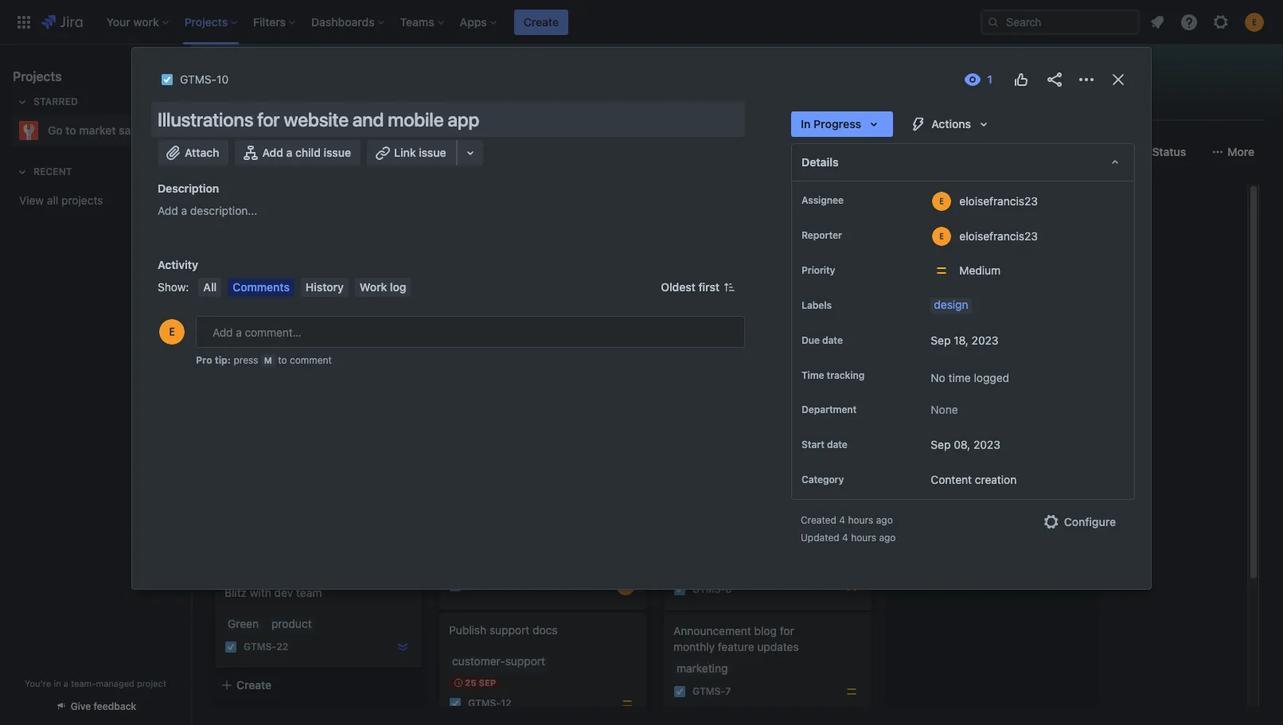 Task type: locate. For each thing, give the bounding box(es) containing it.
pages
[[554, 100, 586, 113]]

0 vertical spatial medium image
[[599, 580, 612, 592]]

share image
[[1045, 70, 1065, 89]]

creation
[[975, 473, 1017, 487]]

0 horizontal spatial 16
[[240, 292, 251, 303]]

1 horizontal spatial oct
[[927, 315, 946, 325]]

1 horizontal spatial feature
[[774, 254, 810, 268]]

ago
[[876, 515, 893, 527], [879, 532, 896, 544]]

new feature naming
[[898, 375, 1001, 389]]

tab list
[[201, 92, 1274, 121]]

a down the description
[[181, 204, 187, 217]]

gtms- up announcement at the right
[[693, 584, 726, 596]]

feature up the none
[[924, 375, 961, 389]]

list link
[[330, 92, 355, 121]]

task image for gtms-6
[[674, 584, 686, 596]]

blitz
[[225, 586, 247, 600]]

01 oct
[[914, 315, 946, 325]]

0 vertical spatial create button
[[514, 9, 569, 35]]

1 horizontal spatial a
[[181, 204, 187, 217]]

gtms- down the 25 sep
[[468, 698, 501, 710]]

and right product
[[717, 503, 736, 517]]

gtms- for 22
[[244, 641, 276, 653]]

2 vertical spatial for
[[780, 624, 794, 638]]

oct for 01 oct
[[927, 315, 946, 325]]

oct right "01"
[[927, 315, 946, 325]]

due
[[802, 334, 820, 346]]

oct right 30
[[479, 315, 498, 325]]

hours
[[848, 515, 874, 527], [851, 532, 877, 544]]

eloisefrancis23 image
[[616, 455, 635, 475], [616, 576, 635, 596]]

email
[[756, 359, 783, 373]]

progress
[[814, 117, 862, 131]]

0 horizontal spatial task image
[[161, 73, 174, 86]]

0 vertical spatial add
[[262, 146, 283, 159]]

feature inside announcement blog for monthly feature updates
[[718, 640, 755, 654]]

task image left "gtms-6" link
[[674, 584, 686, 596]]

kickoff
[[255, 359, 290, 373], [794, 503, 828, 517]]

16 left the nov
[[240, 292, 251, 303]]

in
[[54, 678, 61, 689]]

2 eloisefrancis23 image from the top
[[616, 576, 635, 596]]

task image
[[225, 315, 237, 328], [449, 580, 462, 592], [674, 584, 686, 596], [225, 641, 237, 654], [674, 686, 686, 698], [449, 698, 462, 710]]

gtms- inside "link"
[[917, 335, 950, 347]]

0 vertical spatial for
[[257, 108, 280, 131]]

kickoff right sales
[[255, 359, 290, 373]]

gtms-11
[[468, 580, 510, 592]]

project settings link
[[801, 92, 891, 121]]

1 vertical spatial task image
[[449, 334, 462, 347]]

link
[[394, 146, 416, 159]]

sep left '08,'
[[931, 438, 951, 452]]

0 horizontal spatial for
[[257, 108, 280, 131]]

1 horizontal spatial add
[[262, 146, 283, 159]]

2 oct from the left
[[927, 315, 946, 325]]

to
[[235, 197, 247, 208]]

2 horizontal spatial and
[[770, 238, 790, 252]]

1 horizontal spatial task image
[[449, 334, 462, 347]]

1 vertical spatial for
[[732, 254, 746, 268]]

tab list containing board
[[201, 92, 1274, 121]]

sep 18, 2023
[[931, 334, 999, 347]]

gtms-7
[[693, 686, 731, 698]]

add people image
[[430, 143, 449, 162]]

activity
[[158, 258, 198, 272]]

and right list
[[353, 108, 384, 131]]

terry turtle image right low image
[[392, 312, 411, 331]]

1 vertical spatial 16
[[276, 316, 288, 328]]

1 vertical spatial medium image
[[621, 698, 634, 710]]

task image left gtms-2 link at the top of page
[[449, 334, 462, 347]]

add left the child
[[262, 146, 283, 159]]

gtms-13
[[917, 335, 961, 347]]

board
[[283, 99, 314, 113]]

jira image
[[41, 12, 83, 31], [41, 12, 83, 31]]

none
[[931, 403, 958, 417]]

1 vertical spatial kickoff
[[794, 503, 828, 517]]

highest image
[[846, 433, 858, 446]]

menu bar
[[195, 278, 414, 297]]

1 vertical spatial and
[[770, 238, 790, 252]]

task image left gtms-11 link
[[449, 580, 462, 592]]

feature down announcement at the right
[[718, 640, 755, 654]]

0 vertical spatial ago
[[876, 515, 893, 527]]

a left the child
[[286, 146, 293, 159]]

support
[[490, 623, 530, 637]]

go to market sample link
[[13, 115, 172, 147]]

kickoff up updated
[[794, 503, 828, 517]]

0 vertical spatial terry turtle image
[[395, 139, 420, 165]]

0 horizontal spatial 2
[[501, 335, 507, 347]]

ago right created
[[876, 515, 893, 527]]

for inside dialog
[[257, 108, 280, 131]]

go to market sample
[[48, 123, 157, 137]]

0 horizontal spatial issue
[[324, 146, 351, 159]]

0 vertical spatial a
[[286, 146, 293, 159]]

log
[[390, 280, 406, 294]]

0 horizontal spatial and
[[353, 108, 384, 131]]

1 horizontal spatial medium image
[[846, 686, 858, 698]]

guides
[[979, 238, 1013, 252]]

sep for sep 18, 2023
[[931, 334, 951, 347]]

details
[[802, 155, 839, 169]]

issue right link
[[419, 146, 446, 159]]

date
[[823, 334, 843, 346], [827, 439, 848, 451]]

0 vertical spatial date
[[823, 334, 843, 346]]

gtms- for 16
[[244, 316, 276, 328]]

you're
[[25, 678, 51, 689]]

for inside create positioning and messaging for new feature
[[732, 254, 746, 268]]

0 vertical spatial eloisefrancis23 image
[[616, 455, 635, 475]]

task image for gtms-7
[[674, 686, 686, 698]]

team-
[[71, 678, 96, 689]]

0 vertical spatial task image
[[161, 73, 174, 86]]

ago right updated
[[879, 532, 896, 544]]

for down positioning
[[732, 254, 746, 268]]

a right the in
[[64, 678, 68, 689]]

sep right 25
[[479, 678, 496, 688]]

gtms- down 01 oct
[[917, 335, 950, 347]]

0 vertical spatial 2023
[[972, 334, 999, 347]]

2023 right 18, in the top of the page
[[972, 334, 999, 347]]

1 vertical spatial date
[[827, 439, 848, 451]]

1 horizontal spatial to
[[278, 354, 287, 366]]

1 eloisefrancis23 image from the top
[[616, 455, 635, 475]]

medium image
[[599, 580, 612, 592], [846, 686, 858, 698]]

add a description...
[[158, 204, 257, 217]]

profile image of eloisefrancis23 image
[[159, 319, 185, 345]]

for left board
[[257, 108, 280, 131]]

for
[[257, 108, 280, 131], [732, 254, 746, 268], [780, 624, 794, 638]]

2 medium image from the top
[[621, 698, 634, 710]]

gtms-22
[[244, 641, 288, 653]]

Search field
[[981, 9, 1140, 35]]

give
[[71, 701, 91, 713]]

task image
[[161, 73, 174, 86], [449, 334, 462, 347]]

2 vertical spatial and
[[717, 503, 736, 517]]

give feedback button
[[45, 694, 146, 720]]

2023 right '08,'
[[974, 438, 1001, 452]]

0 horizontal spatial oct
[[479, 315, 498, 325]]

reports
[[657, 100, 699, 113]]

add down the description
[[158, 204, 178, 217]]

1 horizontal spatial for
[[732, 254, 746, 268]]

department
[[802, 404, 857, 416]]

task image left gtms-16 link in the top left of the page
[[225, 315, 237, 328]]

1 vertical spatial 4
[[842, 532, 849, 544]]

0 horizontal spatial add
[[158, 204, 178, 217]]

1 vertical spatial to
[[278, 354, 287, 366]]

25 september 2023 image
[[452, 677, 465, 690], [452, 677, 465, 690]]

start
[[802, 439, 825, 451]]

0 vertical spatial to
[[66, 123, 76, 137]]

30
[[465, 315, 477, 325]]

gtms- inside illustrations for website and mobile app dialog
[[180, 72, 217, 86]]

create banner
[[0, 0, 1284, 45]]

task image left gtms-22 link
[[225, 641, 237, 654]]

0 vertical spatial and
[[353, 108, 384, 131]]

tip:
[[215, 354, 231, 366]]

for inside announcement blog for monthly feature updates
[[780, 624, 794, 638]]

monthly
[[674, 640, 715, 654]]

comments
[[233, 280, 290, 294]]

issue right the child
[[324, 146, 351, 159]]

to right m
[[278, 354, 287, 366]]

for up updates at the right
[[780, 624, 794, 638]]

1 medium image from the top
[[621, 334, 634, 347]]

sales
[[225, 359, 252, 373]]

1 vertical spatial create button
[[211, 671, 426, 700]]

task image left gtms-10 link
[[161, 73, 174, 86]]

publish
[[449, 623, 487, 637]]

view all projects
[[19, 193, 103, 207]]

sep left 18, in the top of the page
[[931, 334, 951, 347]]

2 horizontal spatial a
[[286, 146, 293, 159]]

1 vertical spatial sep
[[931, 438, 951, 452]]

publish support docs
[[449, 623, 558, 637]]

16 nov
[[240, 292, 273, 303]]

2 vertical spatial a
[[64, 678, 68, 689]]

configure link
[[1033, 510, 1126, 535]]

eloisefrancis23 image
[[374, 139, 400, 165]]

all
[[47, 193, 58, 207]]

link web pages and more image
[[461, 143, 480, 162]]

docs
[[533, 623, 558, 637]]

16 november 2023 image
[[228, 291, 240, 304], [228, 291, 240, 304]]

do
[[250, 197, 263, 208]]

feature right 'new'
[[774, 254, 810, 268]]

gtms- left copy link to issue icon
[[180, 72, 217, 86]]

4 right updated
[[842, 532, 849, 544]]

start date
[[802, 439, 848, 451]]

to inside illustrations for website and mobile app dialog
[[278, 354, 287, 366]]

gtms- down 16 nov
[[244, 316, 276, 328]]

hours right updated
[[851, 532, 877, 544]]

comment
[[290, 354, 332, 366]]

task image left gtms-7 link
[[674, 686, 686, 698]]

forms
[[501, 100, 534, 113]]

date right 'due'
[[823, 334, 843, 346]]

hours right created
[[848, 515, 874, 527]]

16
[[240, 292, 251, 303], [276, 316, 288, 328]]

actions
[[932, 117, 971, 131]]

gtms- down monthly
[[693, 686, 726, 698]]

0 horizontal spatial medium image
[[599, 580, 612, 592]]

gtms- down with
[[244, 641, 276, 653]]

1 horizontal spatial 2
[[965, 196, 972, 209]]

project settings
[[805, 100, 888, 113]]

reports link
[[654, 92, 702, 121]]

0 vertical spatial sep
[[931, 334, 951, 347]]

0 horizontal spatial feature
[[718, 640, 755, 654]]

terry turtle image
[[395, 139, 420, 165], [392, 312, 411, 331]]

1 vertical spatial 2
[[501, 335, 507, 347]]

2 vertical spatial feature
[[718, 640, 755, 654]]

16 down comments button at the top left of page
[[276, 316, 288, 328]]

1 issue from the left
[[324, 146, 351, 159]]

2023 for sep 08, 2023
[[974, 438, 1001, 452]]

sep for sep 08, 2023
[[931, 438, 951, 452]]

gtms- for 11
[[468, 580, 501, 592]]

2 vertical spatial sep
[[479, 678, 496, 688]]

1 horizontal spatial issue
[[419, 146, 446, 159]]

priority
[[802, 264, 836, 276]]

gtms- down the none
[[917, 430, 950, 442]]

to right go
[[66, 123, 76, 137]]

add inside button
[[262, 146, 283, 159]]

1 horizontal spatial kickoff
[[794, 503, 828, 517]]

summary
[[213, 100, 264, 113]]

naming
[[964, 375, 1001, 389]]

1 vertical spatial a
[[181, 204, 187, 217]]

create button
[[514, 9, 569, 35], [211, 671, 426, 700]]

task image for gtms-12
[[449, 698, 462, 710]]

1 vertical spatial medium image
[[846, 686, 858, 698]]

1 oct from the left
[[479, 315, 498, 325]]

date right start
[[827, 439, 848, 451]]

a inside button
[[286, 146, 293, 159]]

close image
[[1109, 70, 1128, 89]]

actions button
[[900, 111, 1003, 137]]

medium image
[[621, 334, 634, 347], [621, 698, 634, 710]]

gtms- up the publish
[[468, 580, 501, 592]]

1 horizontal spatial create button
[[514, 9, 569, 35]]

0 vertical spatial medium image
[[621, 334, 634, 347]]

0 horizontal spatial kickoff
[[255, 359, 290, 373]]

calendar
[[371, 100, 419, 113]]

0 horizontal spatial to
[[66, 123, 76, 137]]

illustrations for website and mobile app dialog
[[132, 48, 1151, 590]]

1 vertical spatial add
[[158, 204, 178, 217]]

content creation
[[931, 473, 1017, 487]]

2 issue from the left
[[419, 146, 446, 159]]

30 october 2023 image
[[452, 314, 465, 326], [452, 314, 465, 326]]

first
[[699, 280, 720, 294]]

menu bar containing all
[[195, 278, 414, 297]]

1 vertical spatial 2023
[[974, 438, 1001, 452]]

gtms- for 2
[[468, 335, 501, 347]]

0 vertical spatial 2
[[965, 196, 972, 209]]

1 horizontal spatial and
[[717, 503, 736, 517]]

task image for gtms-16
[[225, 315, 237, 328]]

2 horizontal spatial feature
[[924, 375, 961, 389]]

gtms- down the 30 oct on the top of page
[[468, 335, 501, 347]]

and up 'new'
[[770, 238, 790, 252]]

and inside create positioning and messaging for new feature
[[770, 238, 790, 252]]

2 horizontal spatial for
[[780, 624, 794, 638]]

4 right created
[[840, 515, 846, 527]]

meeting
[[674, 519, 715, 533]]

time
[[802, 369, 824, 381]]

0 vertical spatial feature
[[774, 254, 810, 268]]

1 vertical spatial eloisefrancis23 image
[[616, 576, 635, 596]]

terry turtle image left add people icon
[[395, 139, 420, 165]]

task image left gtms-12 link at the left of the page
[[449, 698, 462, 710]]

description
[[158, 182, 219, 195]]

1 vertical spatial ago
[[879, 532, 896, 544]]

add for add a description...
[[158, 204, 178, 217]]

4
[[840, 515, 846, 527], [842, 532, 849, 544]]



Task type: vqa. For each thing, say whether or not it's contained in the screenshot.
the GTMS-17 "link" for Create FAQs
no



Task type: describe. For each thing, give the bounding box(es) containing it.
sales kickoff
[[225, 359, 290, 373]]

configure
[[1064, 515, 1116, 529]]

product
[[674, 503, 714, 517]]

gtms-2
[[468, 335, 507, 347]]

m
[[264, 355, 272, 365]]

child
[[295, 146, 321, 159]]

design
[[934, 298, 969, 311]]

lowest image
[[397, 641, 409, 654]]

in progress button
[[791, 111, 894, 137]]

app
[[448, 108, 479, 131]]

gtms- for 14
[[917, 430, 950, 442]]

vote options: no one has voted for this issue yet. image
[[1012, 70, 1031, 89]]

date for sep 18, 2023
[[823, 334, 843, 346]]

actions image
[[1077, 70, 1096, 89]]

copy
[[786, 359, 811, 373]]

menu bar inside illustrations for website and mobile app dialog
[[195, 278, 414, 297]]

no time logged
[[931, 371, 1010, 385]]

create inside create positioning and messaging for new feature
[[674, 238, 708, 252]]

feature inside create positioning and messaging for new feature
[[774, 254, 810, 268]]

issues
[[605, 100, 638, 113]]

labels
[[802, 299, 832, 311]]

copy link to issue image
[[225, 72, 238, 85]]

task image for gtms-22
[[225, 641, 237, 654]]

and inside dialog
[[353, 108, 384, 131]]

marketing
[[739, 503, 791, 517]]

create column image
[[1116, 190, 1135, 209]]

medium image for gtms-2
[[621, 334, 634, 347]]

new
[[749, 254, 771, 268]]

Search board text field
[[212, 141, 333, 163]]

new
[[898, 375, 921, 389]]

timeline link
[[434, 92, 485, 121]]

feature
[[674, 359, 713, 373]]

website
[[284, 108, 349, 131]]

view
[[19, 193, 44, 207]]

2 for launched 2
[[965, 196, 972, 209]]

history button
[[301, 278, 349, 297]]

Add a comment… field
[[196, 316, 745, 348]]

gtms- for 10
[[180, 72, 217, 86]]

created 4 hours ago updated 4 hours ago
[[801, 515, 896, 544]]

issues link
[[602, 92, 642, 121]]

give feedback
[[71, 701, 136, 713]]

1 vertical spatial hours
[[851, 532, 877, 544]]

dev
[[274, 586, 293, 600]]

to inside go to market sample "link"
[[66, 123, 76, 137]]

22
[[276, 641, 288, 653]]

logged
[[974, 371, 1010, 385]]

due date
[[802, 334, 843, 346]]

gtms- for 12
[[468, 698, 501, 710]]

content
[[931, 473, 972, 487]]

details element
[[791, 143, 1135, 182]]

gtms-11 link
[[468, 579, 510, 593]]

oldest
[[661, 280, 696, 294]]

no
[[931, 371, 946, 385]]

high image
[[846, 584, 858, 596]]

primary element
[[10, 0, 981, 44]]

gtms-14 link
[[917, 430, 961, 443]]

a for child
[[286, 146, 293, 159]]

updates
[[758, 640, 799, 654]]

and inside product and marketing kickoff meeting
[[717, 503, 736, 517]]

announcement blog for monthly feature updates
[[674, 624, 799, 654]]

date for sep 08, 2023
[[827, 439, 848, 451]]

view all projects link
[[13, 186, 178, 215]]

attach button
[[158, 140, 229, 166]]

reporter
[[802, 229, 842, 241]]

gtms- for 7
[[693, 686, 726, 698]]

oct for 30 oct
[[479, 315, 498, 325]]

create button inside primary element
[[514, 9, 569, 35]]

kickoff inside product and marketing kickoff meeting
[[794, 503, 828, 517]]

2023 for sep 18, 2023
[[972, 334, 999, 347]]

description...
[[190, 204, 257, 217]]

go
[[48, 123, 63, 137]]

add a child issue button
[[235, 140, 361, 166]]

12
[[501, 698, 512, 710]]

press
[[234, 354, 258, 366]]

08,
[[954, 438, 971, 452]]

settings
[[845, 100, 888, 113]]

project
[[805, 100, 842, 113]]

01
[[914, 315, 925, 325]]

search image
[[987, 16, 1000, 28]]

launched
[[909, 197, 959, 208]]

illustrations
[[158, 108, 253, 131]]

link issue
[[394, 146, 446, 159]]

history
[[306, 280, 344, 294]]

gtms-10
[[180, 72, 229, 86]]

gtms-16
[[244, 316, 288, 328]]

gtms-7 link
[[693, 685, 731, 699]]

10
[[217, 72, 229, 86]]

attach
[[185, 146, 219, 159]]

0 vertical spatial kickoff
[[255, 359, 290, 373]]

in
[[801, 117, 811, 131]]

collapse recent projects image
[[13, 162, 32, 182]]

link issue button
[[367, 140, 457, 166]]

a for description...
[[181, 204, 187, 217]]

0 vertical spatial 16
[[240, 292, 251, 303]]

gtms-14
[[917, 430, 961, 442]]

medium
[[960, 264, 1001, 277]]

assignee pin to top. only you can see pinned fields. image
[[847, 194, 860, 207]]

calendar link
[[368, 92, 422, 121]]

gtms- for 6
[[693, 584, 726, 596]]

newest first image
[[723, 281, 736, 294]]

starred
[[33, 96, 78, 107]]

gtms-10 link
[[180, 70, 229, 89]]

1 vertical spatial terry turtle image
[[392, 312, 411, 331]]

pro
[[196, 354, 212, 366]]

gtms-2 link
[[468, 334, 507, 348]]

pages link
[[550, 92, 589, 121]]

create inside primary element
[[524, 15, 559, 28]]

18,
[[954, 334, 969, 347]]

0 horizontal spatial create button
[[211, 671, 426, 700]]

low image
[[374, 315, 387, 328]]

updated
[[801, 532, 840, 544]]

collapse starred projects image
[[13, 92, 32, 111]]

gtms-12
[[468, 698, 512, 710]]

projects
[[13, 69, 62, 84]]

medium image for gtms-12
[[621, 698, 634, 710]]

sep 08, 2023
[[931, 438, 1001, 452]]

task image for gtms-11
[[449, 580, 462, 592]]

25 sep
[[465, 678, 496, 688]]

0 horizontal spatial a
[[64, 678, 68, 689]]

14
[[950, 430, 961, 442]]

gtms- for 13
[[917, 335, 950, 347]]

1 horizontal spatial 16
[[276, 316, 288, 328]]

2 for gtms-2
[[501, 335, 507, 347]]

1 vertical spatial feature
[[924, 375, 961, 389]]

add for add a child issue
[[262, 146, 283, 159]]

gtms-6
[[693, 584, 732, 596]]

0 vertical spatial 4
[[840, 515, 846, 527]]

6
[[725, 584, 732, 596]]

nov
[[253, 292, 273, 303]]

show:
[[158, 280, 189, 294]]

projects
[[61, 193, 103, 207]]

0 vertical spatial hours
[[848, 515, 874, 527]]



